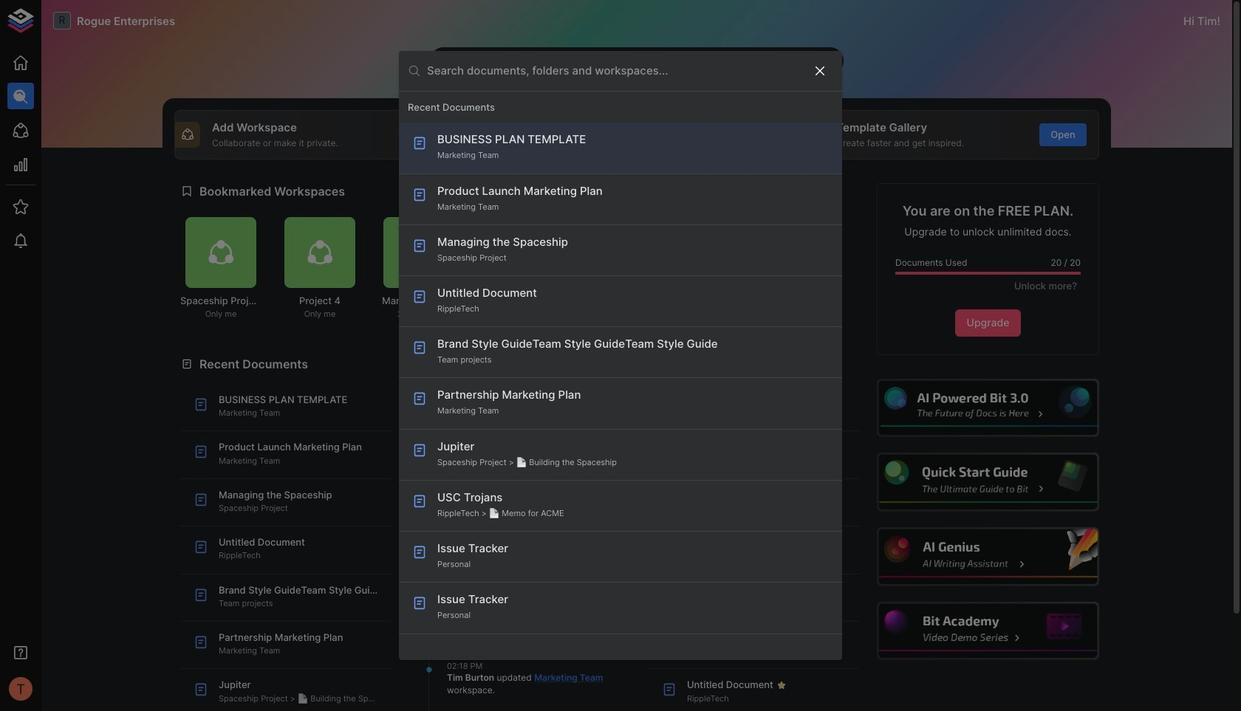 Task type: locate. For each thing, give the bounding box(es) containing it.
2 help image from the top
[[877, 453, 1100, 512]]

dialog
[[399, 51, 842, 661]]

1 help image from the top
[[877, 379, 1100, 438]]

help image
[[877, 379, 1100, 438], [877, 453, 1100, 512], [877, 528, 1100, 586], [877, 602, 1100, 661]]

3 help image from the top
[[877, 528, 1100, 586]]

4 help image from the top
[[877, 602, 1100, 661]]



Task type: describe. For each thing, give the bounding box(es) containing it.
Search documents, folders and workspaces... text field
[[427, 59, 801, 82]]



Task type: vqa. For each thing, say whether or not it's contained in the screenshot.
I
no



